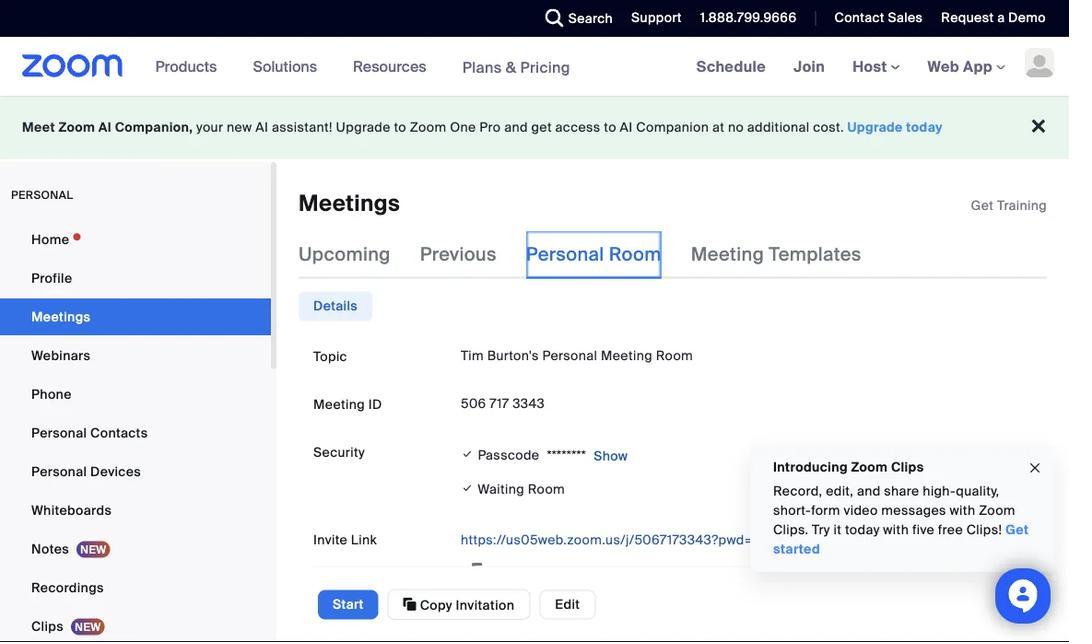 Task type: locate. For each thing, give the bounding box(es) containing it.
717
[[490, 395, 509, 412]]

personal room
[[526, 243, 662, 266]]

checked image left "passcode"
[[461, 445, 474, 464]]

1 vertical spatial with
[[884, 522, 909, 539]]

0 horizontal spatial upgrade
[[336, 119, 391, 136]]

recordings
[[31, 579, 104, 597]]

1 vertical spatial room
[[656, 347, 693, 364]]

today down web at the right
[[907, 119, 943, 136]]

meetings up upcoming
[[299, 189, 400, 218]]

clips.
[[774, 522, 809, 539]]

copy invitation
[[417, 597, 515, 614]]

try
[[812, 522, 831, 539]]

calendar for google calendar
[[543, 608, 608, 627]]

1 horizontal spatial with
[[950, 503, 976, 520]]

plans & pricing link
[[463, 57, 571, 77], [463, 57, 571, 77]]

personal inside topic element
[[543, 347, 598, 364]]

contact sales
[[835, 9, 923, 26]]

tabs of meeting tab list
[[299, 231, 891, 279]]

video
[[844, 503, 878, 520]]

1 horizontal spatial meetings
[[299, 189, 400, 218]]

and
[[505, 119, 528, 136], [857, 483, 881, 500]]

meetings link
[[0, 299, 271, 336]]

0 horizontal spatial and
[[505, 119, 528, 136]]

today down 'video'
[[845, 522, 880, 539]]

1 horizontal spatial upgrade
[[848, 119, 903, 136]]

0 vertical spatial get
[[971, 197, 994, 214]]

free
[[938, 522, 964, 539]]

checked image
[[461, 445, 474, 464], [461, 479, 474, 498]]

pricing
[[520, 57, 571, 77]]

2 calendar from the left
[[925, 608, 990, 627]]

0 horizontal spatial calendar
[[543, 608, 608, 627]]

details tab
[[299, 292, 373, 321]]

new
[[227, 119, 252, 136]]

personal devices link
[[0, 454, 271, 491]]

with up free
[[950, 503, 976, 520]]

0 vertical spatial with
[[950, 503, 976, 520]]

start button
[[318, 590, 379, 620]]

meet zoom ai companion, footer
[[0, 96, 1070, 160]]

0 vertical spatial meetings
[[299, 189, 400, 218]]

1 vertical spatial and
[[857, 483, 881, 500]]

0 horizontal spatial get
[[971, 197, 994, 214]]

webinars
[[31, 347, 91, 364]]

1 ai from the left
[[98, 119, 112, 136]]

waiting
[[478, 481, 525, 498]]

plans & pricing
[[463, 57, 571, 77]]

zoom left one
[[410, 119, 447, 136]]

ai
[[98, 119, 112, 136], [256, 119, 269, 136], [620, 119, 633, 136]]

copy url image
[[470, 564, 489, 577]]

edit button
[[540, 590, 596, 620]]

and inside meet zoom ai companion, footer
[[505, 119, 528, 136]]

********
[[547, 447, 587, 464]]

home link
[[0, 221, 271, 258]]

banner
[[0, 37, 1070, 97]]

2 horizontal spatial meeting
[[691, 243, 764, 266]]

zoom up clips!
[[979, 503, 1016, 520]]

whiteboards
[[31, 502, 112, 519]]

plans
[[463, 57, 502, 77]]

personal
[[526, 243, 604, 266], [543, 347, 598, 364], [31, 425, 87, 442], [31, 463, 87, 480]]

with
[[950, 503, 976, 520], [884, 522, 909, 539]]

0 vertical spatial checked image
[[461, 445, 474, 464]]

google calendar
[[483, 608, 608, 627]]

506
[[461, 395, 486, 412]]

0 vertical spatial meeting
[[691, 243, 764, 266]]

web app button
[[928, 57, 1006, 76]]

upcoming
[[299, 243, 391, 266]]

clips inside personal menu menu
[[31, 618, 64, 635]]

assistant!
[[272, 119, 333, 136]]

a
[[998, 9, 1005, 26]]

resources button
[[353, 37, 435, 96]]

record, edit, and share high-quality, short-form video messages with zoom clips. try it today with five free clips!
[[774, 483, 1016, 539]]

btn image
[[461, 609, 479, 628]]

1 horizontal spatial meeting
[[601, 347, 653, 364]]

2 upgrade from the left
[[848, 119, 903, 136]]

link
[[351, 531, 377, 549]]

1 upgrade from the left
[[336, 119, 391, 136]]

1 calendar from the left
[[543, 608, 608, 627]]

web app
[[928, 57, 993, 76]]

ai left companion,
[[98, 119, 112, 136]]

pro
[[480, 119, 501, 136]]

1 vertical spatial checked image
[[461, 479, 474, 498]]

to right access
[[604, 119, 617, 136]]

ai right new
[[256, 119, 269, 136]]

training
[[998, 197, 1047, 214]]

0 vertical spatial and
[[505, 119, 528, 136]]

calendar right google
[[543, 608, 608, 627]]

invitation
[[456, 597, 515, 614]]

0 horizontal spatial clips
[[31, 618, 64, 635]]

1 horizontal spatial today
[[907, 119, 943, 136]]

add to element
[[461, 603, 1033, 643]]

0 horizontal spatial meeting
[[313, 396, 365, 413]]

0 vertical spatial room
[[609, 243, 662, 266]]

one
[[450, 119, 476, 136]]

1 horizontal spatial get
[[1006, 522, 1029, 539]]

clips down recordings
[[31, 618, 64, 635]]

1 vertical spatial meeting
[[601, 347, 653, 364]]

1 horizontal spatial and
[[857, 483, 881, 500]]

zoom right meet
[[59, 119, 95, 136]]

upgrade down product information navigation
[[336, 119, 391, 136]]

yahoo calendar link
[[851, 603, 990, 632]]

recordings link
[[0, 570, 271, 607]]

short-
[[774, 503, 812, 520]]

meeting for meeting id
[[313, 396, 365, 413]]

products button
[[155, 37, 225, 96]]

1 vertical spatial meetings
[[31, 308, 91, 325]]

get inside get started
[[1006, 522, 1029, 539]]

get right clips!
[[1006, 522, 1029, 539]]

2 horizontal spatial ai
[[620, 119, 633, 136]]

meeting inside tab list
[[691, 243, 764, 266]]

at
[[713, 119, 725, 136]]

0 vertical spatial today
[[907, 119, 943, 136]]

1 vertical spatial clips
[[31, 618, 64, 635]]

notes link
[[0, 531, 271, 568]]

record,
[[774, 483, 823, 500]]

support link
[[618, 0, 687, 37], [632, 9, 682, 26]]

2 horizontal spatial to
[[604, 119, 617, 136]]

0 horizontal spatial today
[[845, 522, 880, 539]]

personal for personal contacts
[[31, 425, 87, 442]]

today inside meet zoom ai companion, footer
[[907, 119, 943, 136]]

templates
[[769, 243, 862, 266]]

0 horizontal spatial to
[[342, 609, 355, 626]]

1 horizontal spatial calendar
[[925, 608, 990, 627]]

1 vertical spatial today
[[845, 522, 880, 539]]

0 horizontal spatial meetings
[[31, 308, 91, 325]]

and inside record, edit, and share high-quality, short-form video messages with zoom clips. try it today with five free clips!
[[857, 483, 881, 500]]

2 ai from the left
[[256, 119, 269, 136]]

upgrade right cost.
[[848, 119, 903, 136]]

get left "training"
[[971, 197, 994, 214]]

request a demo link
[[928, 0, 1070, 37], [942, 9, 1046, 26]]

0 vertical spatial clips
[[891, 459, 924, 476]]

and left get
[[505, 119, 528, 136]]

webinars link
[[0, 337, 271, 374]]

506 717 3343
[[461, 395, 545, 412]]

clips
[[891, 459, 924, 476], [31, 618, 64, 635]]

edit,
[[826, 483, 854, 500]]

calendar right yahoo on the right bottom of page
[[925, 608, 990, 627]]

2 vertical spatial meeting
[[313, 396, 365, 413]]

devices
[[90, 463, 141, 480]]

meetings inside personal menu menu
[[31, 308, 91, 325]]

whiteboards link
[[0, 492, 271, 529]]

ai left companion
[[620, 119, 633, 136]]

2 vertical spatial room
[[528, 481, 565, 498]]

previous
[[420, 243, 497, 266]]

clips up "share" at the right bottom of page
[[891, 459, 924, 476]]

1 horizontal spatial ai
[[256, 119, 269, 136]]

room inside tabs of meeting tab list
[[609, 243, 662, 266]]

banner containing products
[[0, 37, 1070, 97]]

1 vertical spatial get
[[1006, 522, 1029, 539]]

google
[[487, 608, 539, 627]]

quality,
[[956, 483, 1000, 500]]

meetings up "webinars"
[[31, 308, 91, 325]]

personal menu menu
[[0, 221, 271, 643]]

today
[[907, 119, 943, 136], [845, 522, 880, 539]]

checked image left "waiting"
[[461, 479, 474, 498]]

zoom
[[59, 119, 95, 136], [410, 119, 447, 136], [852, 459, 888, 476], [979, 503, 1016, 520]]

and up 'video'
[[857, 483, 881, 500]]

details tab list
[[299, 292, 373, 321]]

get for get training
[[971, 197, 994, 214]]

introducing
[[774, 459, 848, 476]]

0 horizontal spatial ai
[[98, 119, 112, 136]]

to down resources dropdown button
[[394, 119, 407, 136]]

with down messages
[[884, 522, 909, 539]]

to right add
[[342, 609, 355, 626]]

personal inside tabs of meeting tab list
[[526, 243, 604, 266]]

show button
[[587, 442, 628, 472]]



Task type: vqa. For each thing, say whether or not it's contained in the screenshot.
Import
no



Task type: describe. For each thing, give the bounding box(es) containing it.
copy invitation button
[[388, 590, 530, 621]]

invite
[[313, 531, 348, 549]]

app
[[964, 57, 993, 76]]

personal contacts link
[[0, 415, 271, 452]]

meet
[[22, 119, 55, 136]]

https://us05web.zoom.us/j/5067173343?pwd=gvhctvt8btbaxp0qhhtq4bc8u7rbdn.1 application
[[461, 525, 1033, 584]]

add
[[313, 609, 339, 626]]

get
[[532, 119, 552, 136]]

tim
[[461, 347, 484, 364]]

https://us05web.zoom.us/j/5067173343?pwd=gvhctvt8btbaxp0qhhtq4bc8u7rbdn.1 link
[[461, 531, 1007, 549]]

clips link
[[0, 609, 271, 643]]

profile link
[[0, 260, 271, 297]]

meeting inside topic element
[[601, 347, 653, 364]]

five
[[913, 522, 935, 539]]

zoom logo image
[[22, 54, 123, 77]]

copy
[[420, 597, 453, 614]]

edit
[[555, 596, 580, 613]]

meeting templates
[[691, 243, 862, 266]]

&
[[506, 57, 517, 77]]

search
[[569, 10, 613, 27]]

meeting for meeting templates
[[691, 243, 764, 266]]

share
[[884, 483, 920, 500]]

close image
[[1028, 458, 1043, 479]]

passcode
[[478, 447, 540, 464]]

passcode ******** show
[[478, 447, 628, 465]]

request
[[942, 9, 994, 26]]

personal devices
[[31, 463, 141, 480]]

join link
[[780, 37, 839, 96]]

waiting room
[[474, 481, 565, 498]]

join
[[794, 57, 825, 76]]

solutions
[[253, 57, 317, 76]]

meetings navigation
[[683, 37, 1070, 97]]

phone link
[[0, 376, 271, 413]]

it
[[834, 522, 842, 539]]

phone
[[31, 386, 72, 403]]

show
[[594, 448, 628, 465]]

personal for personal room
[[526, 243, 604, 266]]

get training
[[971, 197, 1047, 214]]

1 checked image from the top
[[461, 445, 474, 464]]

start
[[333, 596, 364, 613]]

your
[[196, 119, 223, 136]]

access
[[556, 119, 601, 136]]

copy image
[[403, 596, 417, 613]]

messages
[[882, 503, 947, 520]]

room for waiting room
[[528, 481, 565, 498]]

additional
[[748, 119, 810, 136]]

yahoo calendar
[[873, 608, 990, 627]]

id
[[369, 396, 382, 413]]

3 ai from the left
[[620, 119, 633, 136]]

get started link
[[774, 522, 1029, 558]]

1 horizontal spatial clips
[[891, 459, 924, 476]]

https://us05web.zoom.us/j/5067173343?pwd=gvhctvt8btbaxp0qhhtq4bc8u7rbdn.1
[[461, 531, 1007, 549]]

get started
[[774, 522, 1029, 558]]

details
[[313, 298, 358, 315]]

1.888.799.9666
[[701, 9, 797, 26]]

product information navigation
[[142, 37, 584, 97]]

security
[[313, 444, 365, 461]]

support
[[632, 9, 682, 26]]

request a demo
[[942, 9, 1046, 26]]

cost.
[[813, 119, 844, 136]]

zoom inside record, edit, and share high-quality, short-form video messages with zoom clips. try it today with five free clips!
[[979, 503, 1016, 520]]

personal for personal devices
[[31, 463, 87, 480]]

host button
[[853, 57, 900, 76]]

0 horizontal spatial with
[[884, 522, 909, 539]]

high-
[[923, 483, 956, 500]]

contacts
[[90, 425, 148, 442]]

profile picture image
[[1025, 48, 1055, 77]]

introducing zoom clips
[[774, 459, 924, 476]]

today inside record, edit, and share high-quality, short-form video messages with zoom clips. try it today with five free clips!
[[845, 522, 880, 539]]

room inside topic element
[[656, 347, 693, 364]]

started
[[774, 541, 821, 558]]

products
[[155, 57, 217, 76]]

btn image
[[851, 609, 869, 628]]

solutions button
[[253, 37, 326, 96]]

get for get started
[[1006, 522, 1029, 539]]

contact
[[835, 9, 885, 26]]

profile
[[31, 270, 72, 287]]

invite link
[[313, 531, 377, 549]]

meeting id
[[313, 396, 382, 413]]

1 horizontal spatial to
[[394, 119, 407, 136]]

host
[[853, 57, 891, 76]]

add to
[[313, 609, 355, 626]]

zoom up edit,
[[852, 459, 888, 476]]

room for personal room
[[609, 243, 662, 266]]

clips!
[[967, 522, 1003, 539]]

schedule link
[[683, 37, 780, 96]]

yahoo
[[877, 608, 921, 627]]

add to outlook calendar (.ics) image
[[636, 609, 654, 628]]

topic element
[[461, 342, 1033, 369]]

companion,
[[115, 119, 193, 136]]

2 checked image from the top
[[461, 479, 474, 498]]

notes
[[31, 541, 69, 558]]

meet zoom ai companion, your new ai assistant! upgrade to zoom one pro and get access to ai companion at no additional cost. upgrade today
[[22, 119, 943, 136]]

personal contacts
[[31, 425, 148, 442]]

no
[[728, 119, 744, 136]]

tim burton's personal meeting room
[[461, 347, 693, 364]]

calendar for yahoo calendar
[[925, 608, 990, 627]]

personal
[[11, 188, 73, 202]]

schedule
[[697, 57, 766, 76]]

topic
[[313, 348, 347, 365]]

get training link
[[971, 197, 1047, 214]]

burton's
[[487, 347, 539, 364]]

form
[[811, 503, 841, 520]]

resources
[[353, 57, 427, 76]]



